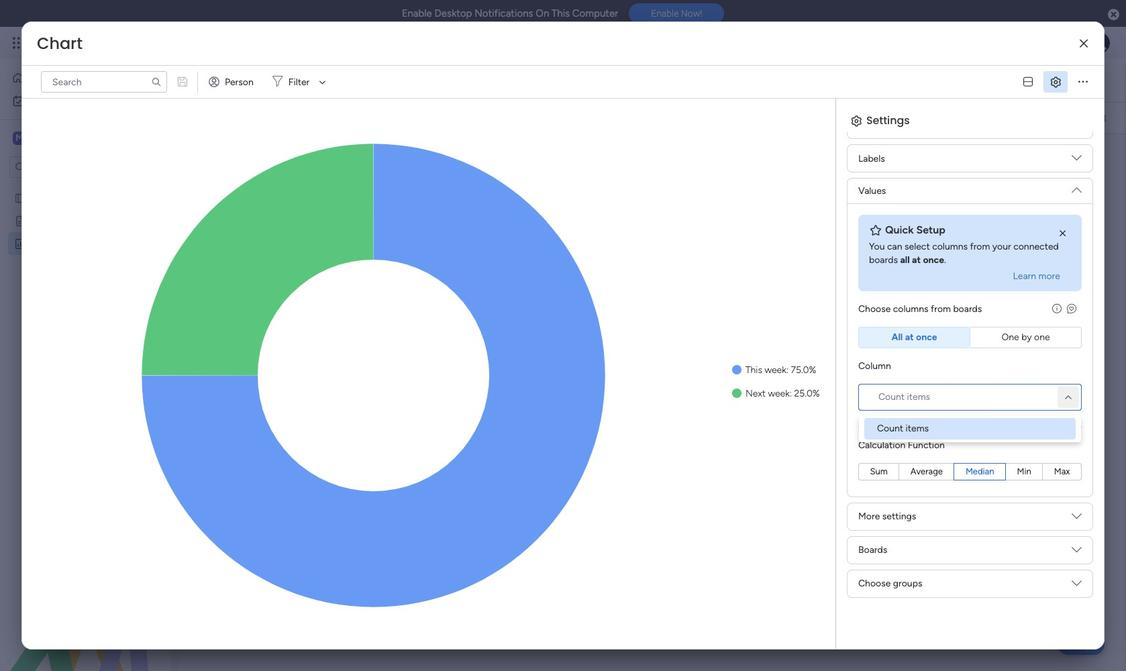 Task type: vqa. For each thing, say whether or not it's contained in the screenshot.
Count
yes



Task type: describe. For each thing, give the bounding box(es) containing it.
add to favorites image
[[381, 74, 395, 87]]

1 vertical spatial count items
[[878, 423, 930, 434]]

filter button
[[267, 71, 331, 93]]

monday button
[[35, 26, 214, 60]]

share button
[[1018, 69, 1073, 91]]

columns inside you can select columns from your connected boards
[[933, 241, 968, 252]]

select
[[905, 241, 931, 252]]

type
[[885, 119, 904, 131]]

on
[[536, 7, 550, 19]]

new dashboard inside banner
[[202, 65, 371, 95]]

week for this week
[[765, 365, 787, 376]]

kendall parks image
[[1089, 32, 1111, 54]]

Chart field
[[34, 32, 86, 54]]

choose columns from boards
[[859, 304, 983, 315]]

enable desktop notifications on this computer
[[402, 7, 619, 19]]

choose for choose groups
[[859, 578, 891, 590]]

calculation
[[859, 440, 906, 451]]

max
[[1055, 467, 1071, 477]]

choose groups
[[859, 578, 923, 590]]

dapulse close image
[[1109, 8, 1120, 21]]

next week : 25.0%
[[746, 388, 820, 400]]

by
[[1022, 332, 1033, 343]]

0 horizontal spatial columns
[[894, 304, 929, 315]]

once for all at once .
[[924, 255, 945, 266]]

quick
[[886, 224, 914, 236]]

75.0%
[[791, 365, 817, 376]]

learn more link
[[1014, 270, 1061, 283]]

my first board
[[32, 192, 90, 203]]

1 vertical spatial count
[[878, 423, 904, 434]]

week for next week
[[769, 388, 790, 400]]

dapulse dropdown down arrow image for more settings
[[1072, 511, 1083, 526]]

lottie animation element
[[0, 536, 171, 672]]

dapulse dropdown down arrow image for values
[[1072, 180, 1083, 195]]

once for all at once
[[917, 332, 938, 343]]

more dots image
[[1079, 77, 1089, 87]]

v2 user feedback image
[[1068, 302, 1077, 316]]

view button
[[596, 70, 629, 91]]

at for all
[[906, 332, 914, 343]]

1 vertical spatial items
[[906, 423, 930, 434]]

notes
[[69, 215, 94, 226]]

average
[[911, 467, 943, 477]]

all at once .
[[901, 255, 947, 266]]

25.0%
[[795, 388, 820, 400]]

dashboard inside banner
[[253, 65, 371, 95]]

monday
[[60, 35, 106, 50]]

v2 info image
[[1053, 304, 1062, 315]]

settings image
[[1095, 111, 1108, 125]]

dapulse dropdown down arrow image for labels
[[1072, 153, 1083, 168]]

public board image
[[14, 191, 27, 204]]

lottie animation image
[[0, 536, 171, 672]]

settings
[[867, 113, 910, 128]]

workspace image
[[13, 131, 26, 146]]

arrow down image
[[315, 74, 331, 90]]

dapulse dropdown down arrow image for choose groups
[[1072, 579, 1083, 594]]

select product image
[[12, 36, 26, 50]]

meeting
[[32, 215, 66, 226]]

help button
[[1058, 633, 1105, 655]]

New Dashboard field
[[199, 65, 374, 95]]

search image
[[151, 77, 162, 87]]

new inside list box
[[32, 238, 51, 249]]

labels
[[859, 153, 886, 164]]

next
[[746, 388, 766, 400]]

0 vertical spatial count
[[879, 392, 905, 403]]

all at once
[[892, 332, 938, 343]]

settings
[[883, 511, 917, 522]]

one by one
[[1002, 332, 1051, 343]]

enable for enable desktop notifications on this computer
[[402, 7, 432, 19]]

median
[[966, 467, 995, 477]]

one
[[1002, 332, 1020, 343]]

enable now! button
[[629, 4, 725, 24]]

help
[[1070, 638, 1094, 651]]

sum
[[871, 467, 888, 477]]

1 vertical spatial boards
[[954, 304, 983, 315]]

share
[[1043, 74, 1067, 85]]

desktop
[[435, 7, 472, 19]]

dashboard inside list box
[[54, 238, 99, 249]]

learn
[[1014, 271, 1037, 282]]

Filter dashboard by text search field
[[401, 107, 527, 129]]

one by one button
[[971, 327, 1083, 349]]

enable for enable now!
[[652, 8, 679, 19]]

v2 split view image
[[1024, 77, 1034, 87]]

column
[[859, 361, 892, 372]]

home
[[30, 72, 55, 83]]

main
[[31, 132, 54, 144]]

filter
[[289, 76, 310, 88]]

list box containing my first board
[[0, 184, 171, 436]]

workspace selection element
[[13, 130, 112, 148]]

board
[[66, 192, 90, 203]]

choose for choose columns from boards
[[859, 304, 891, 315]]

new dashboard banner
[[178, 59, 1127, 134]]

work
[[46, 95, 67, 106]]

home link
[[8, 67, 163, 89]]

close image
[[1057, 227, 1070, 240]]

quick setup
[[886, 224, 946, 236]]

1 horizontal spatial this
[[746, 365, 763, 376]]

one
[[1035, 332, 1051, 343]]

this week : 75.0%
[[746, 365, 817, 376]]

dapulse dropdown down arrow image for boards
[[1072, 545, 1083, 560]]



Task type: locate. For each thing, give the bounding box(es) containing it.
dashboard
[[253, 65, 371, 95], [54, 238, 99, 249]]

count up calculation
[[878, 423, 904, 434]]

my left first
[[32, 192, 44, 203]]

count items
[[879, 392, 931, 403], [878, 423, 930, 434]]

choose left groups
[[859, 578, 891, 590]]

0 horizontal spatial :
[[787, 365, 789, 376]]

count items down column
[[879, 392, 931, 403]]

once
[[924, 255, 945, 266], [917, 332, 938, 343]]

once down choose columns from boards
[[917, 332, 938, 343]]

week right next
[[769, 388, 790, 400]]

1 dapulse dropdown down arrow image from the top
[[1072, 120, 1083, 135]]

2 dapulse dropdown down arrow image from the top
[[1072, 153, 1083, 168]]

1 horizontal spatial columns
[[933, 241, 968, 252]]

learn more
[[1014, 271, 1061, 282]]

setup
[[917, 224, 946, 236]]

choose up all at once button
[[859, 304, 891, 315]]

count
[[879, 392, 905, 403], [878, 423, 904, 434]]

workspace
[[57, 132, 110, 144]]

dapulse x slim image
[[1080, 39, 1089, 49]]

week
[[765, 365, 787, 376], [769, 388, 790, 400]]

more
[[859, 511, 881, 522]]

calculation function
[[859, 440, 945, 451]]

groups
[[894, 578, 923, 590]]

0 vertical spatial at
[[913, 255, 921, 266]]

boards
[[870, 255, 898, 266], [954, 304, 983, 315]]

0 vertical spatial :
[[787, 365, 789, 376]]

more
[[1039, 271, 1061, 282]]

can
[[888, 241, 903, 252]]

my inside option
[[31, 95, 44, 106]]

0 vertical spatial boards
[[870, 255, 898, 266]]

None search field
[[41, 71, 167, 93]]

Search in workspace field
[[28, 159, 112, 175]]

main workspace
[[31, 132, 110, 144]]

my left work
[[31, 95, 44, 106]]

0 vertical spatial new
[[202, 65, 248, 95]]

dapulse dropdown down arrow image
[[1072, 120, 1083, 135], [1072, 153, 1083, 168], [1072, 180, 1083, 195], [1072, 511, 1083, 526], [1072, 545, 1083, 560], [1072, 579, 1083, 594]]

at inside button
[[906, 332, 914, 343]]

0 horizontal spatial this
[[552, 7, 570, 19]]

quick setup alert
[[859, 215, 1083, 291]]

you can select columns from your connected boards
[[870, 241, 1060, 266]]

from
[[971, 241, 991, 252], [931, 304, 952, 315]]

1 vertical spatial this
[[746, 365, 763, 376]]

my work link
[[8, 90, 163, 111]]

3 dapulse dropdown down arrow image from the top
[[1072, 180, 1083, 195]]

enable now!
[[652, 8, 703, 19]]

0 horizontal spatial new
[[32, 238, 51, 249]]

boards inside you can select columns from your connected boards
[[870, 255, 898, 266]]

: for next week
[[790, 388, 792, 400]]

1 horizontal spatial boards
[[954, 304, 983, 315]]

1 vertical spatial dashboard
[[54, 238, 99, 249]]

chart left type
[[859, 119, 882, 131]]

person
[[225, 76, 254, 88]]

my
[[31, 95, 44, 106], [32, 192, 44, 203]]

view
[[602, 75, 623, 86]]

dapulse dropdown down arrow image for chart type
[[1072, 120, 1083, 135]]

1 choose from the top
[[859, 304, 891, 315]]

week up next week : 25.0%
[[765, 365, 787, 376]]

1 horizontal spatial new
[[202, 65, 248, 95]]

person button
[[203, 71, 262, 93]]

this up next
[[746, 365, 763, 376]]

chart for chart type
[[859, 119, 882, 131]]

boards down you can select columns from your connected boards
[[954, 304, 983, 315]]

once inside quick setup alert
[[924, 255, 945, 266]]

1 horizontal spatial dashboard
[[253, 65, 371, 95]]

0 vertical spatial from
[[971, 241, 991, 252]]

new
[[202, 65, 248, 95], [32, 238, 51, 249]]

all at once button
[[859, 327, 971, 349]]

:
[[787, 365, 789, 376], [790, 388, 792, 400]]

0 horizontal spatial chart
[[37, 32, 83, 54]]

option
[[0, 186, 171, 188]]

columns
[[933, 241, 968, 252], [894, 304, 929, 315]]

computer
[[573, 7, 619, 19]]

this
[[552, 7, 570, 19], [746, 365, 763, 376]]

enable inside button
[[652, 8, 679, 19]]

my work option
[[8, 90, 163, 111]]

your
[[993, 241, 1012, 252]]

now!
[[682, 8, 703, 19]]

from up all at once
[[931, 304, 952, 315]]

1 vertical spatial choose
[[859, 578, 891, 590]]

0 vertical spatial columns
[[933, 241, 968, 252]]

: left 75.0% at the bottom right
[[787, 365, 789, 376]]

: left 25.0%
[[790, 388, 792, 400]]

: for this week
[[787, 365, 789, 376]]

1 vertical spatial columns
[[894, 304, 929, 315]]

new inside banner
[[202, 65, 248, 95]]

enable left desktop
[[402, 7, 432, 19]]

0 vertical spatial once
[[924, 255, 945, 266]]

0 vertical spatial items
[[908, 392, 931, 403]]

items
[[908, 392, 931, 403], [906, 423, 930, 434]]

0 vertical spatial dashboard
[[253, 65, 371, 95]]

function
[[908, 440, 945, 451]]

0 horizontal spatial from
[[931, 304, 952, 315]]

1 vertical spatial week
[[769, 388, 790, 400]]

count items up calculation function
[[878, 423, 930, 434]]

boards down you
[[870, 255, 898, 266]]

more settings
[[859, 511, 917, 522]]

all
[[901, 255, 910, 266]]

m
[[15, 132, 23, 144]]

0 vertical spatial choose
[[859, 304, 891, 315]]

1 vertical spatial new dashboard
[[32, 238, 99, 249]]

chart for chart
[[37, 32, 83, 54]]

1 horizontal spatial from
[[971, 241, 991, 252]]

choose
[[859, 304, 891, 315], [859, 578, 891, 590]]

5 dapulse dropdown down arrow image from the top
[[1072, 545, 1083, 560]]

notifications
[[475, 7, 534, 19]]

1 vertical spatial chart
[[859, 119, 882, 131]]

once down select in the right top of the page
[[924, 255, 945, 266]]

new dashboard inside list box
[[32, 238, 99, 249]]

at inside quick setup alert
[[913, 255, 921, 266]]

.
[[945, 255, 947, 266]]

connected
[[1014, 241, 1060, 252]]

Filter dashboard by text search field
[[41, 71, 167, 93]]

0 horizontal spatial dashboard
[[54, 238, 99, 249]]

0 horizontal spatial boards
[[870, 255, 898, 266]]

4 dapulse dropdown down arrow image from the top
[[1072, 511, 1083, 526]]

0 horizontal spatial enable
[[402, 7, 432, 19]]

new dashboard
[[202, 65, 371, 95], [32, 238, 99, 249]]

6 dapulse dropdown down arrow image from the top
[[1072, 579, 1083, 594]]

values
[[859, 185, 887, 197]]

0 horizontal spatial new dashboard
[[32, 238, 99, 249]]

chart type
[[859, 119, 904, 131]]

columns up '.'
[[933, 241, 968, 252]]

1 horizontal spatial new dashboard
[[202, 65, 371, 95]]

1 vertical spatial at
[[906, 332, 914, 343]]

my work
[[31, 95, 67, 106]]

1 vertical spatial new
[[32, 238, 51, 249]]

min
[[1018, 467, 1032, 477]]

0 vertical spatial chart
[[37, 32, 83, 54]]

1 vertical spatial once
[[917, 332, 938, 343]]

1 horizontal spatial :
[[790, 388, 792, 400]]

my inside list box
[[32, 192, 44, 203]]

list box
[[0, 184, 171, 436]]

from left your
[[971, 241, 991, 252]]

0 vertical spatial new dashboard
[[202, 65, 371, 95]]

1 vertical spatial my
[[32, 192, 44, 203]]

0 vertical spatial this
[[552, 7, 570, 19]]

boards
[[859, 545, 888, 556]]

1 horizontal spatial enable
[[652, 8, 679, 19]]

public dashboard image
[[14, 237, 27, 250]]

0 vertical spatial week
[[765, 365, 787, 376]]

count down column
[[879, 392, 905, 403]]

2 choose from the top
[[859, 578, 891, 590]]

at
[[913, 255, 921, 266], [906, 332, 914, 343]]

my for my work
[[31, 95, 44, 106]]

chart
[[37, 32, 83, 54], [859, 119, 882, 131]]

0 vertical spatial my
[[31, 95, 44, 106]]

1 vertical spatial :
[[790, 388, 792, 400]]

home option
[[8, 67, 163, 89]]

at for all
[[913, 255, 921, 266]]

this right "on"
[[552, 7, 570, 19]]

meeting notes
[[32, 215, 94, 226]]

columns up all at once
[[894, 304, 929, 315]]

1 horizontal spatial chart
[[859, 119, 882, 131]]

all
[[892, 332, 903, 343]]

once inside all at once button
[[917, 332, 938, 343]]

you
[[870, 241, 885, 252]]

public board image
[[14, 214, 27, 227]]

enable
[[402, 7, 432, 19], [652, 8, 679, 19]]

enable left now!
[[652, 8, 679, 19]]

chart up home
[[37, 32, 83, 54]]

my for my first board
[[32, 192, 44, 203]]

0 vertical spatial count items
[[879, 392, 931, 403]]

first
[[47, 192, 64, 203]]

1 vertical spatial from
[[931, 304, 952, 315]]

from inside you can select columns from your connected boards
[[971, 241, 991, 252]]



